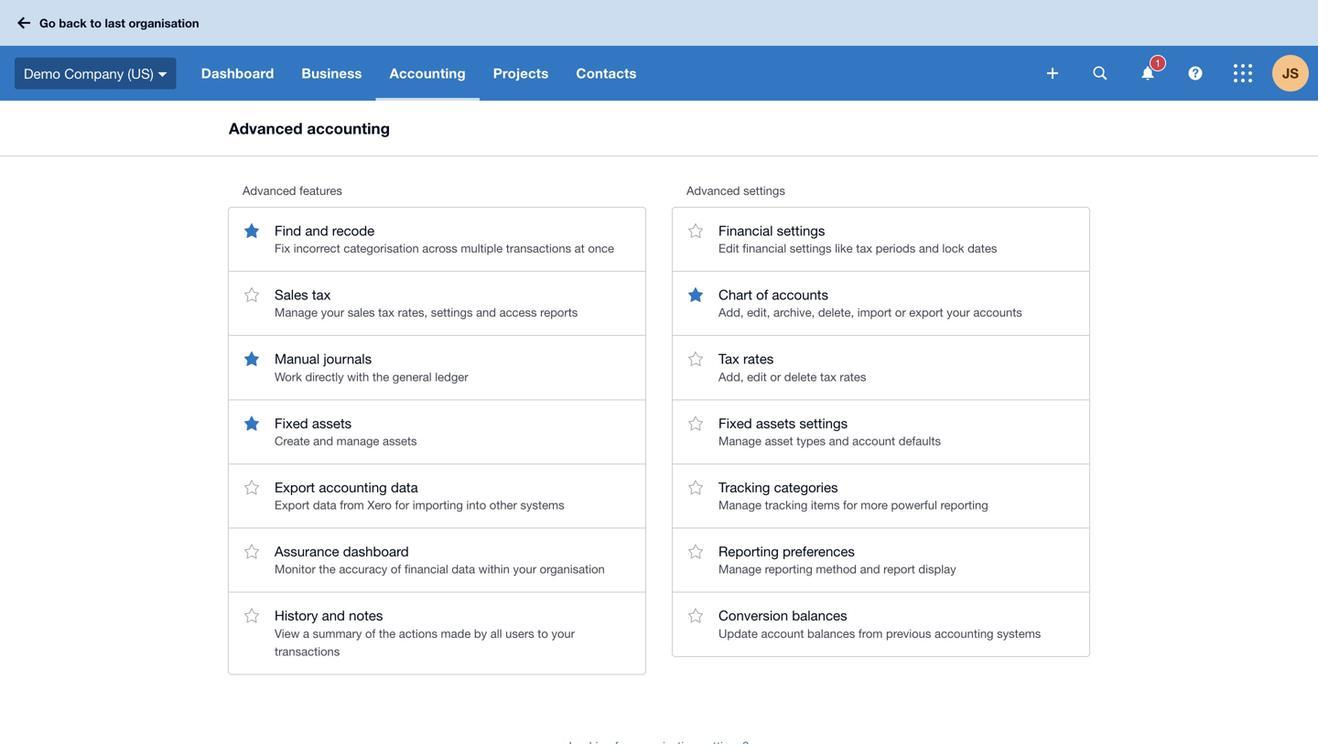 Task type: vqa. For each thing, say whether or not it's contained in the screenshot.
0.00
no



Task type: locate. For each thing, give the bounding box(es) containing it.
2 horizontal spatial of
[[757, 287, 769, 303]]

dashboard
[[201, 65, 274, 82]]

0 horizontal spatial account
[[761, 627, 804, 641]]

add,
[[719, 306, 744, 320], [719, 370, 744, 384]]

and left the "report" at the bottom
[[860, 562, 881, 577]]

svg image left "go" at top left
[[17, 17, 30, 29]]

tracking
[[719, 479, 771, 495]]

projects
[[493, 65, 549, 82]]

or
[[896, 306, 906, 320], [771, 370, 781, 384]]

fix
[[275, 241, 290, 256]]

and
[[305, 223, 328, 239], [919, 241, 939, 256], [476, 306, 496, 320], [313, 434, 333, 448], [829, 434, 849, 448], [860, 562, 881, 577], [322, 608, 345, 624]]

advanced for advanced settings
[[687, 184, 740, 198]]

manage left "asset"
[[719, 434, 762, 448]]

1 horizontal spatial data
[[391, 479, 418, 495]]

svg image right (us)
[[158, 72, 167, 77]]

tax right like at the top of the page
[[856, 241, 873, 256]]

of inside history and notes view a summary of the actions made by all users to your transactions
[[365, 627, 376, 641]]

advanced down dashboard link at the top left
[[229, 119, 303, 137]]

2 export from the top
[[275, 498, 310, 512]]

0 vertical spatial of
[[757, 287, 769, 303]]

svg image
[[1142, 66, 1154, 80], [1048, 68, 1059, 79]]

rates,
[[398, 306, 428, 320]]

0 vertical spatial accounting
[[307, 119, 390, 137]]

1 for from the left
[[395, 498, 409, 512]]

2 vertical spatial of
[[365, 627, 376, 641]]

accounting down "business" popup button on the left of the page
[[307, 119, 390, 137]]

at
[[575, 241, 585, 256]]

rates up edit
[[744, 351, 774, 367]]

xero
[[368, 498, 392, 512]]

manage down reporting
[[719, 562, 762, 577]]

2 for from the left
[[843, 498, 858, 512]]

manage inside fixed assets settings manage asset types and account defaults
[[719, 434, 762, 448]]

add, down chart
[[719, 306, 744, 320]]

or left export
[[896, 306, 906, 320]]

and right create
[[313, 434, 333, 448]]

from inside export accounting data export data from xero for importing into other systems
[[340, 498, 364, 512]]

back
[[59, 16, 87, 30]]

of down dashboard
[[391, 562, 401, 577]]

monitor
[[275, 562, 316, 577]]

transactions inside history and notes view a summary of the actions made by all users to your transactions
[[275, 645, 340, 659]]

sales tax manage your sales tax rates, settings and access reports
[[275, 287, 578, 320]]

0 vertical spatial or
[[896, 306, 906, 320]]

conversion balances update account balances from previous accounting systems
[[719, 608, 1042, 641]]

financial down dashboard
[[405, 562, 448, 577]]

manage down tracking
[[719, 498, 762, 512]]

your right export
[[947, 306, 971, 320]]

export up the assurance
[[275, 498, 310, 512]]

from inside conversion balances update account balances from previous accounting systems
[[859, 627, 883, 641]]

svg image left 1 popup button
[[1094, 66, 1108, 80]]

delete
[[785, 370, 817, 384]]

summary
[[313, 627, 362, 641]]

asset
[[765, 434, 794, 448]]

2 vertical spatial the
[[379, 627, 396, 641]]

1 vertical spatial accounts
[[974, 306, 1023, 320]]

0 horizontal spatial transactions
[[275, 645, 340, 659]]

of inside assurance dashboard monitor the accuracy of financial data within your organisation
[[391, 562, 401, 577]]

systems inside export accounting data export data from xero for importing into other systems
[[521, 498, 565, 512]]

2 horizontal spatial data
[[452, 562, 475, 577]]

your right the within
[[513, 562, 537, 577]]

2 vertical spatial data
[[452, 562, 475, 577]]

svg image
[[17, 17, 30, 29], [1234, 64, 1253, 82], [1094, 66, 1108, 80], [1189, 66, 1203, 80], [158, 72, 167, 77]]

like
[[835, 241, 853, 256]]

0 vertical spatial financial
[[743, 241, 787, 256]]

update
[[719, 627, 758, 641]]

add, down tax on the top right
[[719, 370, 744, 384]]

account inside fixed assets settings manage asset types and account defaults
[[853, 434, 896, 448]]

accounting for export
[[319, 479, 387, 495]]

1 horizontal spatial from
[[859, 627, 883, 641]]

and inside sales tax manage your sales tax rates, settings and access reports
[[476, 306, 496, 320]]

fixed
[[275, 415, 308, 431], [719, 415, 752, 431]]

manage
[[275, 306, 318, 320], [719, 434, 762, 448], [719, 498, 762, 512], [719, 562, 762, 577]]

and inside fixed assets settings manage asset types and account defaults
[[829, 434, 849, 448]]

1 horizontal spatial reporting
[[941, 498, 989, 512]]

for right xero
[[395, 498, 409, 512]]

0 horizontal spatial or
[[771, 370, 781, 384]]

financial settings edit financial settings like tax periods and lock dates
[[719, 223, 998, 256]]

view
[[275, 627, 300, 641]]

advanced for advanced accounting
[[229, 119, 303, 137]]

accounting
[[390, 65, 466, 82]]

1 horizontal spatial or
[[896, 306, 906, 320]]

rates right delete
[[840, 370, 867, 384]]

reporting right powerful
[[941, 498, 989, 512]]

advanced up financial
[[687, 184, 740, 198]]

projects button
[[480, 46, 563, 101]]

and up "incorrect"
[[305, 223, 328, 239]]

1 vertical spatial or
[[771, 370, 781, 384]]

2 add, from the top
[[719, 370, 744, 384]]

1 horizontal spatial financial
[[743, 241, 787, 256]]

for inside export accounting data export data from xero for importing into other systems
[[395, 498, 409, 512]]

0 horizontal spatial systems
[[521, 498, 565, 512]]

1 horizontal spatial to
[[538, 627, 548, 641]]

edit
[[719, 241, 740, 256]]

accounting up xero
[[319, 479, 387, 495]]

data left the within
[[452, 562, 475, 577]]

settings up "types"
[[800, 415, 848, 431]]

tax inside financial settings edit financial settings like tax periods and lock dates
[[856, 241, 873, 256]]

balances
[[792, 608, 848, 624], [808, 627, 856, 641]]

1 vertical spatial reporting
[[765, 562, 813, 577]]

js button
[[1273, 46, 1319, 101]]

transactions left "at"
[[506, 241, 572, 256]]

0 vertical spatial rates
[[744, 351, 774, 367]]

assets inside fixed assets settings manage asset types and account defaults
[[756, 415, 796, 431]]

export
[[275, 479, 315, 495], [275, 498, 310, 512]]

0 vertical spatial export
[[275, 479, 315, 495]]

0 vertical spatial add,
[[719, 306, 744, 320]]

manage inside tracking categories manage tracking items for more powerful reporting
[[719, 498, 762, 512]]

manage inside sales tax manage your sales tax rates, settings and access reports
[[275, 306, 318, 320]]

powerful
[[892, 498, 938, 512]]

your inside assurance dashboard monitor the accuracy of financial data within your organisation
[[513, 562, 537, 577]]

the down notes
[[379, 627, 396, 641]]

conversion
[[719, 608, 789, 624]]

tax right delete
[[821, 370, 837, 384]]

2 fixed from the left
[[719, 415, 752, 431]]

1 horizontal spatial for
[[843, 498, 858, 512]]

systems
[[521, 498, 565, 512], [997, 627, 1042, 641]]

and left lock
[[919, 241, 939, 256]]

find and recode fix incorrect categorisation across multiple transactions at once
[[275, 223, 615, 256]]

accounting right previous
[[935, 627, 994, 641]]

business
[[302, 65, 362, 82]]

1 horizontal spatial fixed
[[719, 415, 752, 431]]

1 export from the top
[[275, 479, 315, 495]]

account
[[853, 434, 896, 448], [761, 627, 804, 641]]

the down the assurance
[[319, 562, 336, 577]]

from
[[340, 498, 364, 512], [859, 627, 883, 641]]

edit
[[747, 370, 767, 384]]

assets right manage
[[383, 434, 417, 448]]

svg image inside demo company (us) popup button
[[158, 72, 167, 77]]

manual journals work directly with the general ledger
[[275, 351, 469, 384]]

demo company (us)
[[24, 65, 154, 81]]

the inside manual journals work directly with the general ledger
[[373, 370, 389, 384]]

and up the summary
[[322, 608, 345, 624]]

data inside assurance dashboard monitor the accuracy of financial data within your organisation
[[452, 562, 475, 577]]

0 horizontal spatial organisation
[[129, 16, 199, 30]]

financial
[[743, 241, 787, 256], [405, 562, 448, 577]]

0 vertical spatial organisation
[[129, 16, 199, 30]]

dashboard
[[343, 544, 409, 560]]

sales
[[348, 306, 375, 320]]

company
[[64, 65, 124, 81]]

multiple
[[461, 241, 503, 256]]

1 add, from the top
[[719, 306, 744, 320]]

to left last
[[90, 16, 102, 30]]

0 vertical spatial from
[[340, 498, 364, 512]]

0 horizontal spatial accounts
[[772, 287, 829, 303]]

1 horizontal spatial of
[[391, 562, 401, 577]]

financial down financial
[[743, 241, 787, 256]]

account down conversion
[[761, 627, 804, 641]]

manage for tracking
[[719, 498, 762, 512]]

1 vertical spatial account
[[761, 627, 804, 641]]

1 vertical spatial add,
[[719, 370, 744, 384]]

1 vertical spatial data
[[313, 498, 337, 512]]

for left "more"
[[843, 498, 858, 512]]

0 horizontal spatial of
[[365, 627, 376, 641]]

fixed inside fixed assets create and manage assets
[[275, 415, 308, 431]]

data
[[391, 479, 418, 495], [313, 498, 337, 512], [452, 562, 475, 577]]

0 vertical spatial to
[[90, 16, 102, 30]]

and inside history and notes view a summary of the actions made by all users to your transactions
[[322, 608, 345, 624]]

assets up "asset"
[[756, 415, 796, 431]]

0 horizontal spatial from
[[340, 498, 364, 512]]

1 horizontal spatial transactions
[[506, 241, 572, 256]]

reporting inside tracking categories manage tracking items for more powerful reporting
[[941, 498, 989, 512]]

accounting inside export accounting data export data from xero for importing into other systems
[[319, 479, 387, 495]]

1 vertical spatial transactions
[[275, 645, 340, 659]]

users
[[506, 627, 535, 641]]

2 vertical spatial accounting
[[935, 627, 994, 641]]

and right "types"
[[829, 434, 849, 448]]

fixed inside fixed assets settings manage asset types and account defaults
[[719, 415, 752, 431]]

organisation right last
[[129, 16, 199, 30]]

tracking categories manage tracking items for more powerful reporting
[[719, 479, 989, 512]]

data up xero
[[391, 479, 418, 495]]

more
[[861, 498, 888, 512]]

of down notes
[[365, 627, 376, 641]]

manage inside reporting preferences manage reporting method and report display
[[719, 562, 762, 577]]

create
[[275, 434, 310, 448]]

of up edit,
[[757, 287, 769, 303]]

organisation
[[129, 16, 199, 30], [540, 562, 605, 577]]

defaults
[[899, 434, 941, 448]]

0 horizontal spatial financial
[[405, 562, 448, 577]]

svg image right 1 at top right
[[1189, 66, 1203, 80]]

advanced features
[[243, 184, 342, 198]]

1 horizontal spatial rates
[[840, 370, 867, 384]]

your inside sales tax manage your sales tax rates, settings and access reports
[[321, 306, 344, 320]]

display
[[919, 562, 957, 577]]

1 vertical spatial financial
[[405, 562, 448, 577]]

accounting
[[307, 119, 390, 137], [319, 479, 387, 495], [935, 627, 994, 641]]

or inside chart of accounts add, edit, archive, delete, import or export your accounts
[[896, 306, 906, 320]]

0 vertical spatial reporting
[[941, 498, 989, 512]]

0 vertical spatial transactions
[[506, 241, 572, 256]]

manage down "sales"
[[275, 306, 318, 320]]

periods
[[876, 241, 916, 256]]

1 horizontal spatial svg image
[[1142, 66, 1154, 80]]

rates
[[744, 351, 774, 367], [840, 370, 867, 384]]

reporting inside reporting preferences manage reporting method and report display
[[765, 562, 813, 577]]

method
[[816, 562, 857, 577]]

or right edit
[[771, 370, 781, 384]]

organisation right the within
[[540, 562, 605, 577]]

to inside history and notes view a summary of the actions made by all users to your transactions
[[538, 627, 548, 641]]

1 vertical spatial from
[[859, 627, 883, 641]]

advanced accounting
[[229, 119, 390, 137]]

accounts up 'archive,'
[[772, 287, 829, 303]]

to
[[90, 16, 102, 30], [538, 627, 548, 641]]

1 vertical spatial of
[[391, 562, 401, 577]]

0 horizontal spatial fixed
[[275, 415, 308, 431]]

notes
[[349, 608, 383, 624]]

accounts down the dates
[[974, 306, 1023, 320]]

1 vertical spatial accounting
[[319, 479, 387, 495]]

journals
[[324, 351, 372, 367]]

and inside reporting preferences manage reporting method and report display
[[860, 562, 881, 577]]

find
[[275, 223, 301, 239]]

1 horizontal spatial systems
[[997, 627, 1042, 641]]

from left xero
[[340, 498, 364, 512]]

settings right financial
[[777, 223, 826, 239]]

1 horizontal spatial account
[[853, 434, 896, 448]]

by
[[474, 627, 487, 641]]

2 horizontal spatial assets
[[756, 415, 796, 431]]

financial inside financial settings edit financial settings like tax periods and lock dates
[[743, 241, 787, 256]]

fixed down edit
[[719, 415, 752, 431]]

0 horizontal spatial for
[[395, 498, 409, 512]]

general
[[393, 370, 432, 384]]

1 vertical spatial systems
[[997, 627, 1042, 641]]

1 horizontal spatial organisation
[[540, 562, 605, 577]]

data up the assurance
[[313, 498, 337, 512]]

reporting down preferences
[[765, 562, 813, 577]]

to right users
[[538, 627, 548, 641]]

account left defaults
[[853, 434, 896, 448]]

0 horizontal spatial reporting
[[765, 562, 813, 577]]

0 vertical spatial systems
[[521, 498, 565, 512]]

1 vertical spatial organisation
[[540, 562, 605, 577]]

1 fixed from the left
[[275, 415, 308, 431]]

1 vertical spatial the
[[319, 562, 336, 577]]

export down create
[[275, 479, 315, 495]]

assets for create
[[312, 415, 352, 431]]

1 vertical spatial to
[[538, 627, 548, 641]]

1 vertical spatial export
[[275, 498, 310, 512]]

from left previous
[[859, 627, 883, 641]]

transactions down a
[[275, 645, 340, 659]]

settings right rates, at the left of the page
[[431, 306, 473, 320]]

1 vertical spatial balances
[[808, 627, 856, 641]]

banner
[[0, 0, 1319, 101]]

your left sales
[[321, 306, 344, 320]]

advanced up find
[[243, 184, 296, 198]]

assurance dashboard monitor the accuracy of financial data within your organisation
[[275, 544, 605, 577]]

0 horizontal spatial to
[[90, 16, 102, 30]]

0 vertical spatial account
[[853, 434, 896, 448]]

0 horizontal spatial assets
[[312, 415, 352, 431]]

0 vertical spatial the
[[373, 370, 389, 384]]

financial
[[719, 223, 773, 239]]

and left access on the left
[[476, 306, 496, 320]]

tax
[[719, 351, 740, 367]]

your inside chart of accounts add, edit, archive, delete, import or export your accounts
[[947, 306, 971, 320]]

the right "with"
[[373, 370, 389, 384]]

fixed up create
[[275, 415, 308, 431]]

dates
[[968, 241, 998, 256]]

assets
[[312, 415, 352, 431], [756, 415, 796, 431], [383, 434, 417, 448]]

your right users
[[552, 627, 575, 641]]

assets up manage
[[312, 415, 352, 431]]



Task type: describe. For each thing, give the bounding box(es) containing it.
lock
[[943, 241, 965, 256]]

1 button
[[1130, 46, 1167, 101]]

svg image inside 1 popup button
[[1142, 66, 1154, 80]]

manage for sales
[[275, 306, 318, 320]]

tax inside tax rates add, edit or delete tax rates
[[821, 370, 837, 384]]

a
[[303, 627, 310, 641]]

your inside history and notes view a summary of the actions made by all users to your transactions
[[552, 627, 575, 641]]

0 vertical spatial data
[[391, 479, 418, 495]]

recode
[[332, 223, 375, 239]]

0 horizontal spatial svg image
[[1048, 68, 1059, 79]]

systems inside conversion balances update account balances from previous accounting systems
[[997, 627, 1042, 641]]

add, inside chart of accounts add, edit, archive, delete, import or export your accounts
[[719, 306, 744, 320]]

made
[[441, 627, 471, 641]]

history and notes view a summary of the actions made by all users to your transactions
[[275, 608, 575, 659]]

account inside conversion balances update account balances from previous accounting systems
[[761, 627, 804, 641]]

1 horizontal spatial accounts
[[974, 306, 1023, 320]]

banner containing dashboard
[[0, 0, 1319, 101]]

of inside chart of accounts add, edit, archive, delete, import or export your accounts
[[757, 287, 769, 303]]

0 vertical spatial accounts
[[772, 287, 829, 303]]

tax right sales
[[378, 306, 395, 320]]

into
[[467, 498, 486, 512]]

accounting for advanced
[[307, 119, 390, 137]]

within
[[479, 562, 510, 577]]

edit,
[[747, 306, 771, 320]]

add, inside tax rates add, edit or delete tax rates
[[719, 370, 744, 384]]

actions
[[399, 627, 438, 641]]

importing
[[413, 498, 463, 512]]

0 horizontal spatial rates
[[744, 351, 774, 367]]

fixed for fixed assets
[[275, 415, 308, 431]]

accounting button
[[376, 46, 480, 101]]

the inside assurance dashboard monitor the accuracy of financial data within your organisation
[[319, 562, 336, 577]]

dashboard link
[[187, 46, 288, 101]]

import
[[858, 306, 892, 320]]

settings up financial
[[744, 184, 786, 198]]

manage for reporting
[[719, 562, 762, 577]]

svg image left the js at top right
[[1234, 64, 1253, 82]]

assurance
[[275, 544, 339, 560]]

go
[[39, 16, 56, 30]]

reporting
[[719, 544, 779, 560]]

access
[[500, 306, 537, 320]]

export
[[910, 306, 944, 320]]

advanced settings
[[687, 184, 786, 198]]

accuracy
[[339, 562, 388, 577]]

categorisation
[[344, 241, 419, 256]]

assets for settings
[[756, 415, 796, 431]]

settings inside sales tax manage your sales tax rates, settings and access reports
[[431, 306, 473, 320]]

and inside fixed assets create and manage assets
[[313, 434, 333, 448]]

fixed for fixed assets settings
[[719, 415, 752, 431]]

1 horizontal spatial assets
[[383, 434, 417, 448]]

and inside financial settings edit financial settings like tax periods and lock dates
[[919, 241, 939, 256]]

reporting preferences manage reporting method and report display
[[719, 544, 957, 577]]

sales
[[275, 287, 308, 303]]

history
[[275, 608, 318, 624]]

categories
[[774, 479, 838, 495]]

items
[[811, 498, 840, 512]]

from for accounting
[[340, 498, 364, 512]]

or inside tax rates add, edit or delete tax rates
[[771, 370, 781, 384]]

for inside tracking categories manage tracking items for more powerful reporting
[[843, 498, 858, 512]]

archive,
[[774, 306, 815, 320]]

(us)
[[128, 65, 154, 81]]

other
[[490, 498, 517, 512]]

demo
[[24, 65, 60, 81]]

reports
[[540, 306, 578, 320]]

settings left like at the top of the page
[[790, 241, 832, 256]]

preferences
[[783, 544, 855, 560]]

go back to last organisation
[[39, 16, 199, 30]]

chart of accounts add, edit, archive, delete, import or export your accounts
[[719, 287, 1023, 320]]

fixed assets settings manage asset types and account defaults
[[719, 415, 941, 448]]

go back to last organisation link
[[11, 7, 210, 39]]

all
[[491, 627, 502, 641]]

transactions inside "find and recode fix incorrect categorisation across multiple transactions at once"
[[506, 241, 572, 256]]

advanced for advanced features
[[243, 184, 296, 198]]

accounting inside conversion balances update account balances from previous accounting systems
[[935, 627, 994, 641]]

js
[[1283, 65, 1300, 82]]

and inside "find and recode fix incorrect categorisation across multiple transactions at once"
[[305, 223, 328, 239]]

types
[[797, 434, 826, 448]]

1
[[1156, 57, 1161, 69]]

svg image inside go back to last organisation link
[[17, 17, 30, 29]]

with
[[347, 370, 369, 384]]

demo company (us) button
[[0, 46, 187, 101]]

delete,
[[819, 306, 855, 320]]

the inside history and notes view a summary of the actions made by all users to your transactions
[[379, 627, 396, 641]]

organisation inside assurance dashboard monitor the accuracy of financial data within your organisation
[[540, 562, 605, 577]]

contacts button
[[563, 46, 651, 101]]

1 vertical spatial rates
[[840, 370, 867, 384]]

work
[[275, 370, 302, 384]]

chart
[[719, 287, 753, 303]]

once
[[588, 241, 615, 256]]

features
[[300, 184, 342, 198]]

across
[[422, 241, 458, 256]]

financial inside assurance dashboard monitor the accuracy of financial data within your organisation
[[405, 562, 448, 577]]

business button
[[288, 46, 376, 101]]

export accounting data export data from xero for importing into other systems
[[275, 479, 565, 512]]

last
[[105, 16, 125, 30]]

settings inside fixed assets settings manage asset types and account defaults
[[800, 415, 848, 431]]

from for balances
[[859, 627, 883, 641]]

directly
[[305, 370, 344, 384]]

previous
[[886, 627, 932, 641]]

tax right "sales"
[[312, 287, 331, 303]]

manual
[[275, 351, 320, 367]]

fixed assets create and manage assets
[[275, 415, 417, 448]]

manage
[[337, 434, 379, 448]]

contacts
[[576, 65, 637, 82]]

0 horizontal spatial data
[[313, 498, 337, 512]]

incorrect
[[294, 241, 340, 256]]

0 vertical spatial balances
[[792, 608, 848, 624]]



